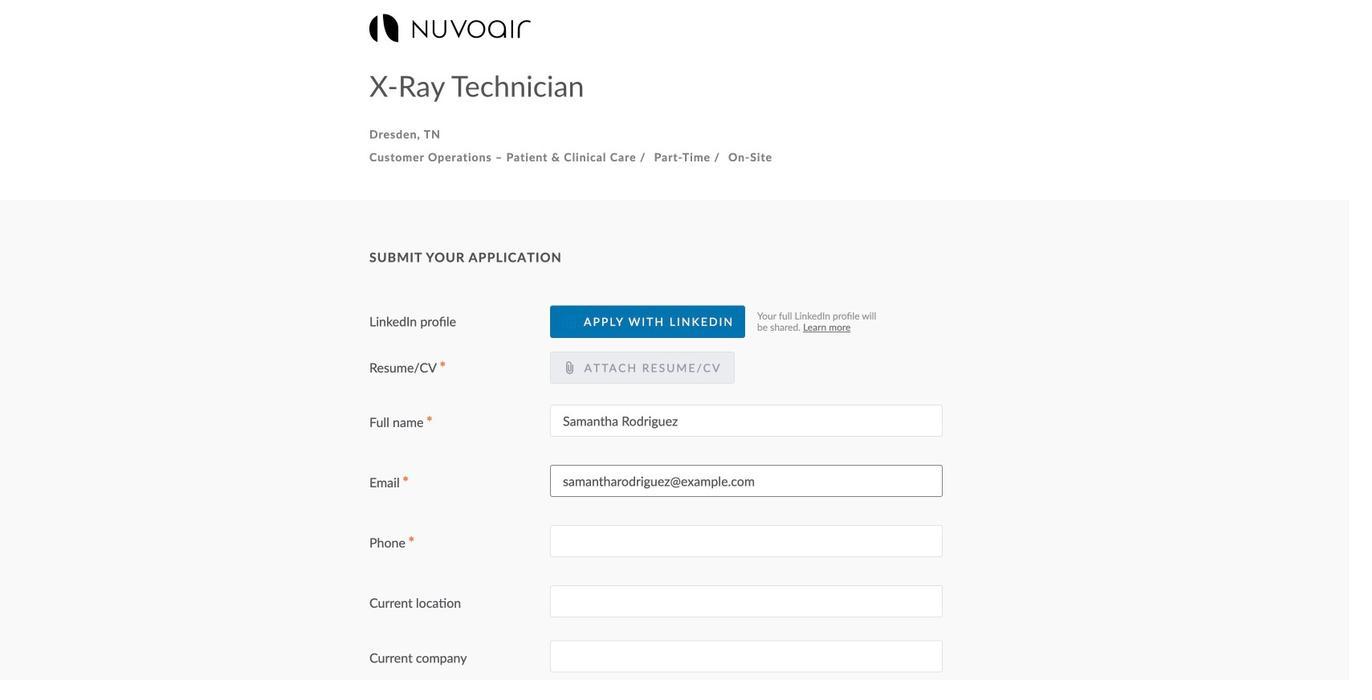 Task type: locate. For each thing, give the bounding box(es) containing it.
None text field
[[550, 641, 943, 673]]

None email field
[[550, 465, 943, 497]]

None text field
[[550, 405, 943, 437], [550, 525, 943, 558], [550, 586, 943, 618], [550, 405, 943, 437], [550, 525, 943, 558], [550, 586, 943, 618]]

nuvoair logo image
[[370, 14, 531, 42]]



Task type: vqa. For each thing, say whether or not it's contained in the screenshot.
email field
yes



Task type: describe. For each thing, give the bounding box(es) containing it.
paperclip image
[[563, 361, 576, 374]]



